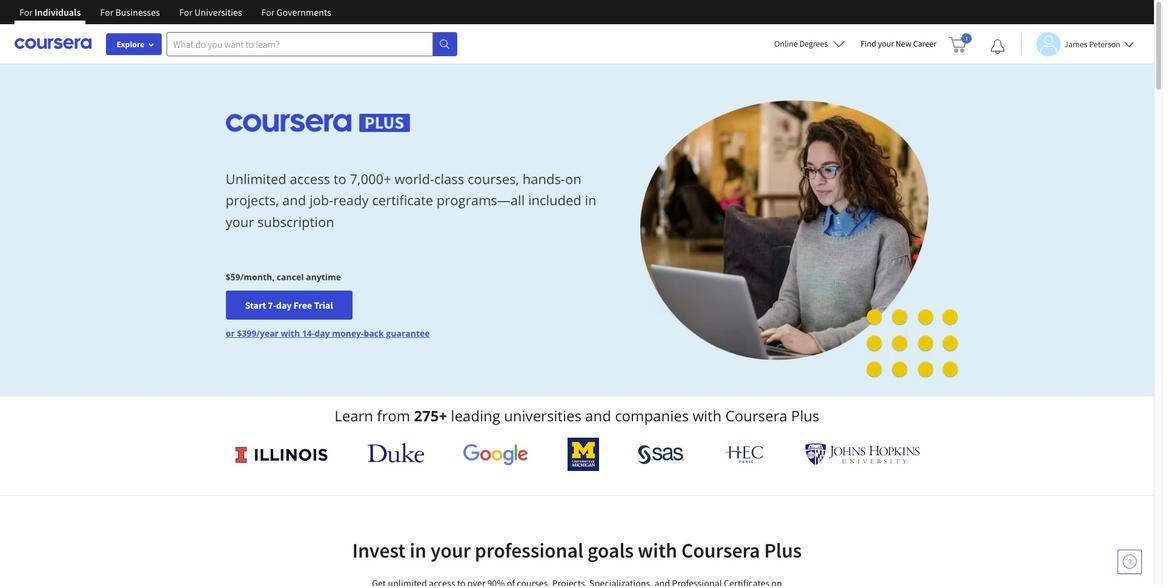 Task type: locate. For each thing, give the bounding box(es) containing it.
day left money-
[[315, 328, 330, 339]]

for for governments
[[261, 6, 275, 18]]

0 vertical spatial with
[[281, 328, 300, 339]]

find your new career link
[[855, 36, 943, 51]]

free
[[294, 299, 312, 312]]

for governments
[[261, 6, 331, 18]]

7-
[[268, 299, 276, 312]]

3 for from the left
[[179, 6, 193, 18]]

start 7-day free trial
[[245, 299, 333, 312]]

1 horizontal spatial day
[[315, 328, 330, 339]]

1 vertical spatial coursera
[[681, 538, 760, 563]]

courses,
[[468, 170, 519, 188]]

for left "businesses" at the left top
[[100, 6, 113, 18]]

with right companies
[[693, 406, 722, 426]]

1 vertical spatial plus
[[764, 538, 802, 563]]

class
[[434, 170, 464, 188]]

1 horizontal spatial and
[[585, 406, 611, 426]]

cancel
[[277, 272, 304, 283]]

coursera
[[726, 406, 787, 426], [681, 538, 760, 563]]

1 horizontal spatial your
[[431, 538, 471, 563]]

0 vertical spatial coursera
[[726, 406, 787, 426]]

peterson
[[1089, 38, 1121, 49]]

projects,
[[226, 191, 279, 209]]

programs—all
[[437, 191, 525, 209]]

world-
[[395, 170, 434, 188]]

james peterson
[[1065, 38, 1121, 49]]

/year
[[256, 328, 279, 339]]

for left the individuals
[[19, 6, 33, 18]]

day left 'free' on the bottom of page
[[276, 299, 292, 312]]

for
[[19, 6, 33, 18], [100, 6, 113, 18], [179, 6, 193, 18], [261, 6, 275, 18]]

money-
[[332, 328, 364, 339]]

in
[[585, 191, 597, 209], [410, 538, 427, 563]]

in right the included
[[585, 191, 597, 209]]

day
[[276, 299, 292, 312], [315, 328, 330, 339]]

and up university of michigan image
[[585, 406, 611, 426]]

and
[[282, 191, 306, 209], [585, 406, 611, 426]]

universities
[[504, 406, 582, 426]]

2 horizontal spatial with
[[693, 406, 722, 426]]

show notifications image
[[991, 39, 1005, 54]]

find your new career
[[861, 38, 937, 49]]

2 for from the left
[[100, 6, 113, 18]]

with right goals
[[638, 538, 677, 563]]

for individuals
[[19, 6, 81, 18]]

2 vertical spatial your
[[431, 538, 471, 563]]

on
[[565, 170, 581, 188]]

and inside unlimited access to 7,000+ world-class courses, hands-on projects, and job-ready certificate programs—all included in your subscription
[[282, 191, 306, 209]]

$399
[[237, 328, 256, 339]]

None search field
[[167, 32, 457, 56]]

and up subscription
[[282, 191, 306, 209]]

0 horizontal spatial day
[[276, 299, 292, 312]]

individuals
[[35, 6, 81, 18]]

start 7-day free trial button
[[226, 291, 352, 320]]

from
[[377, 406, 410, 426]]

1 horizontal spatial with
[[638, 538, 677, 563]]

universities
[[195, 6, 242, 18]]

1 horizontal spatial in
[[585, 191, 597, 209]]

hec paris image
[[723, 442, 766, 467]]

with
[[281, 328, 300, 339], [693, 406, 722, 426], [638, 538, 677, 563]]

$59
[[226, 272, 240, 283]]

for left "governments"
[[261, 6, 275, 18]]

for left universities
[[179, 6, 193, 18]]

1 vertical spatial in
[[410, 538, 427, 563]]

0 vertical spatial in
[[585, 191, 597, 209]]

invest in your professional goals with coursera plus
[[352, 538, 802, 563]]

johns hopkins university image
[[805, 443, 920, 466]]

$59 /month, cancel anytime
[[226, 272, 341, 283]]

explore
[[117, 39, 145, 50]]

0 horizontal spatial your
[[226, 212, 254, 231]]

1 for from the left
[[19, 6, 33, 18]]

coursera plus image
[[226, 114, 410, 132]]

your
[[878, 38, 894, 49], [226, 212, 254, 231], [431, 538, 471, 563]]

start
[[245, 299, 266, 312]]

or
[[226, 328, 235, 339]]

4 for from the left
[[261, 6, 275, 18]]

anytime
[[306, 272, 341, 283]]

in right invest
[[410, 538, 427, 563]]

0 vertical spatial day
[[276, 299, 292, 312]]

shopping cart: 1 item image
[[949, 33, 972, 53]]

0 vertical spatial and
[[282, 191, 306, 209]]

subscription
[[258, 212, 334, 231]]

0 horizontal spatial and
[[282, 191, 306, 209]]

with left 14-
[[281, 328, 300, 339]]

governments
[[277, 6, 331, 18]]

james
[[1065, 38, 1088, 49]]

0 horizontal spatial with
[[281, 328, 300, 339]]

your inside unlimited access to 7,000+ world-class courses, hands-on projects, and job-ready certificate programs—all included in your subscription
[[226, 212, 254, 231]]

0 vertical spatial your
[[878, 38, 894, 49]]

1 vertical spatial your
[[226, 212, 254, 231]]

plus
[[791, 406, 820, 426], [764, 538, 802, 563]]

google image
[[463, 443, 528, 466]]



Task type: vqa. For each thing, say whether or not it's contained in the screenshot.
The How
no



Task type: describe. For each thing, give the bounding box(es) containing it.
invest
[[352, 538, 406, 563]]

duke university image
[[368, 443, 424, 463]]

banner navigation
[[10, 0, 341, 33]]

companies
[[615, 406, 689, 426]]

What do you want to learn? text field
[[167, 32, 433, 56]]

/month,
[[240, 272, 275, 283]]

1 vertical spatial with
[[693, 406, 722, 426]]

or $399 /year with 14-day money-back guarantee
[[226, 328, 430, 339]]

degrees
[[800, 38, 828, 49]]

learn
[[335, 406, 373, 426]]

new
[[896, 38, 912, 49]]

for universities
[[179, 6, 242, 18]]

day inside button
[[276, 299, 292, 312]]

explore button
[[106, 33, 162, 55]]

ready
[[333, 191, 369, 209]]

1 vertical spatial day
[[315, 328, 330, 339]]

university of michigan image
[[568, 438, 599, 471]]

career
[[913, 38, 937, 49]]

trial
[[314, 299, 333, 312]]

back
[[364, 328, 384, 339]]

in inside unlimited access to 7,000+ world-class courses, hands-on projects, and job-ready certificate programs—all included in your subscription
[[585, 191, 597, 209]]

online
[[774, 38, 798, 49]]

certificate
[[372, 191, 433, 209]]

online degrees
[[774, 38, 828, 49]]

coursera image
[[15, 34, 91, 53]]

included
[[528, 191, 582, 209]]

unlimited
[[226, 170, 286, 188]]

find
[[861, 38, 876, 49]]

275+
[[414, 406, 447, 426]]

0 vertical spatial plus
[[791, 406, 820, 426]]

hands-
[[523, 170, 565, 188]]

learn from 275+ leading universities and companies with coursera plus
[[335, 406, 820, 426]]

guarantee
[[386, 328, 430, 339]]

for for individuals
[[19, 6, 33, 18]]

online degrees button
[[765, 30, 855, 57]]

to
[[334, 170, 346, 188]]

help center image
[[1123, 555, 1137, 570]]

professional
[[475, 538, 583, 563]]

2 vertical spatial with
[[638, 538, 677, 563]]

access
[[290, 170, 330, 188]]

for businesses
[[100, 6, 160, 18]]

job-
[[310, 191, 333, 209]]

unlimited access to 7,000+ world-class courses, hands-on projects, and job-ready certificate programs—all included in your subscription
[[226, 170, 597, 231]]

businesses
[[115, 6, 160, 18]]

james peterson button
[[1021, 32, 1134, 56]]

goals
[[588, 538, 634, 563]]

0 horizontal spatial in
[[410, 538, 427, 563]]

sas image
[[638, 445, 684, 464]]

14-
[[302, 328, 315, 339]]

1 vertical spatial and
[[585, 406, 611, 426]]

for for universities
[[179, 6, 193, 18]]

university of illinois at urbana-champaign image
[[234, 445, 329, 464]]

7,000+
[[350, 170, 391, 188]]

for for businesses
[[100, 6, 113, 18]]

leading
[[451, 406, 500, 426]]

2 horizontal spatial your
[[878, 38, 894, 49]]



